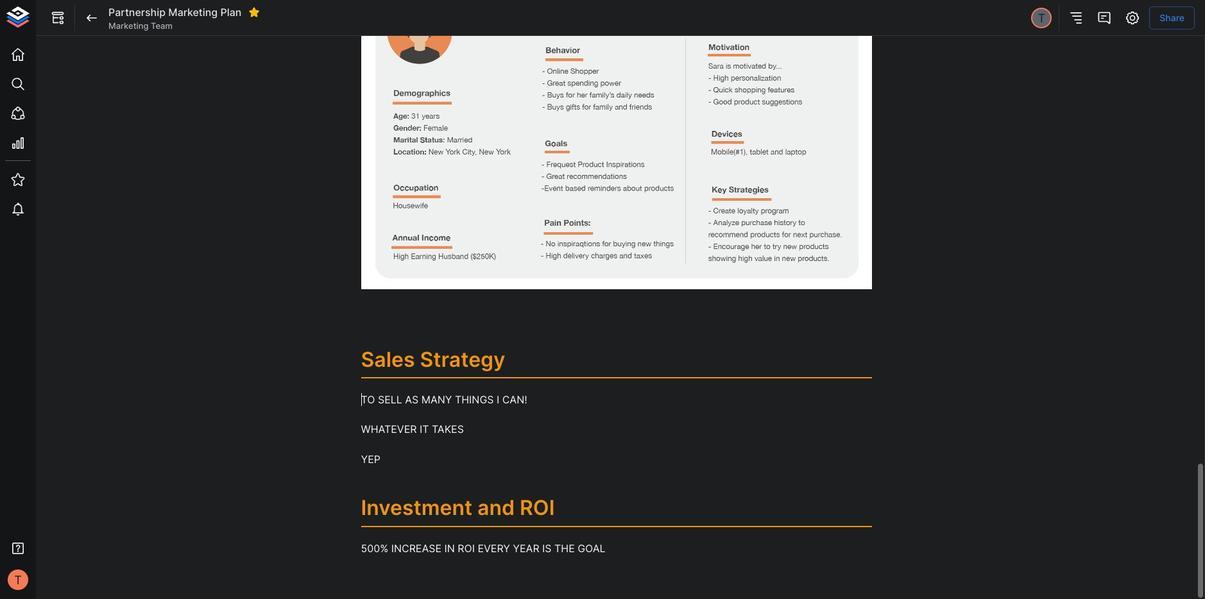 Task type: describe. For each thing, give the bounding box(es) containing it.
1 vertical spatial t button
[[4, 566, 32, 594]]

strategy
[[420, 347, 505, 372]]

takes
[[432, 423, 464, 436]]

partnership marketing plan
[[108, 6, 242, 18]]

partnership
[[108, 6, 166, 18]]

settings image
[[1125, 10, 1141, 26]]

go back image
[[84, 10, 99, 26]]

things
[[455, 393, 494, 406]]

many
[[421, 393, 452, 406]]

is
[[542, 542, 552, 555]]

remove favorite image
[[249, 6, 260, 18]]

marketing team
[[108, 20, 173, 31]]

1 horizontal spatial marketing
[[168, 6, 218, 18]]

in
[[444, 542, 455, 555]]

share
[[1160, 12, 1185, 23]]

i
[[497, 393, 499, 406]]

yep
[[361, 453, 380, 466]]

0 vertical spatial t button
[[1030, 6, 1054, 30]]

1 vertical spatial t
[[14, 573, 22, 587]]

marketing team link
[[108, 20, 173, 32]]

sales
[[361, 347, 415, 372]]

comments image
[[1097, 10, 1112, 26]]

investment and roi
[[361, 496, 555, 521]]

can!
[[502, 393, 527, 406]]

0 vertical spatial t
[[1038, 11, 1045, 25]]

every
[[478, 542, 510, 555]]

increase
[[391, 542, 442, 555]]



Task type: locate. For each thing, give the bounding box(es) containing it.
marketing down partnership
[[108, 20, 149, 31]]

year
[[513, 542, 539, 555]]

0 vertical spatial marketing
[[168, 6, 218, 18]]

to
[[361, 393, 375, 406]]

t
[[1038, 11, 1045, 25], [14, 573, 22, 587]]

0 horizontal spatial t
[[14, 573, 22, 587]]

1 horizontal spatial roi
[[520, 496, 555, 521]]

as
[[405, 393, 419, 406]]

plan
[[220, 6, 242, 18]]

the
[[554, 542, 575, 555]]

goal
[[578, 542, 606, 555]]

to sell as many things i can!
[[361, 393, 527, 406]]

and
[[477, 496, 515, 521]]

sales strategy
[[361, 347, 505, 372]]

0 vertical spatial roi
[[520, 496, 555, 521]]

whatever
[[361, 423, 417, 436]]

table of contents image
[[1069, 10, 1084, 26]]

0 horizontal spatial roi
[[458, 542, 475, 555]]

show wiki image
[[50, 10, 65, 26]]

it
[[420, 423, 429, 436]]

500% increase in roi every year is the goal
[[361, 542, 606, 555]]

roi right and
[[520, 496, 555, 521]]

whatever it takes
[[361, 423, 464, 436]]

1 horizontal spatial t button
[[1030, 6, 1054, 30]]

marketing up team
[[168, 6, 218, 18]]

investment
[[361, 496, 472, 521]]

team
[[151, 20, 173, 31]]

share button
[[1150, 6, 1195, 30]]

1 vertical spatial roi
[[458, 542, 475, 555]]

500%
[[361, 542, 388, 555]]

0 horizontal spatial marketing
[[108, 20, 149, 31]]

marketing
[[168, 6, 218, 18], [108, 20, 149, 31]]

t button
[[1030, 6, 1054, 30], [4, 566, 32, 594]]

0 horizontal spatial t button
[[4, 566, 32, 594]]

roi
[[520, 496, 555, 521], [458, 542, 475, 555]]

1 vertical spatial marketing
[[108, 20, 149, 31]]

sell
[[378, 393, 402, 406]]

roi right "in"
[[458, 542, 475, 555]]

1 horizontal spatial t
[[1038, 11, 1045, 25]]



Task type: vqa. For each thing, say whether or not it's contained in the screenshot.
THINGS
yes



